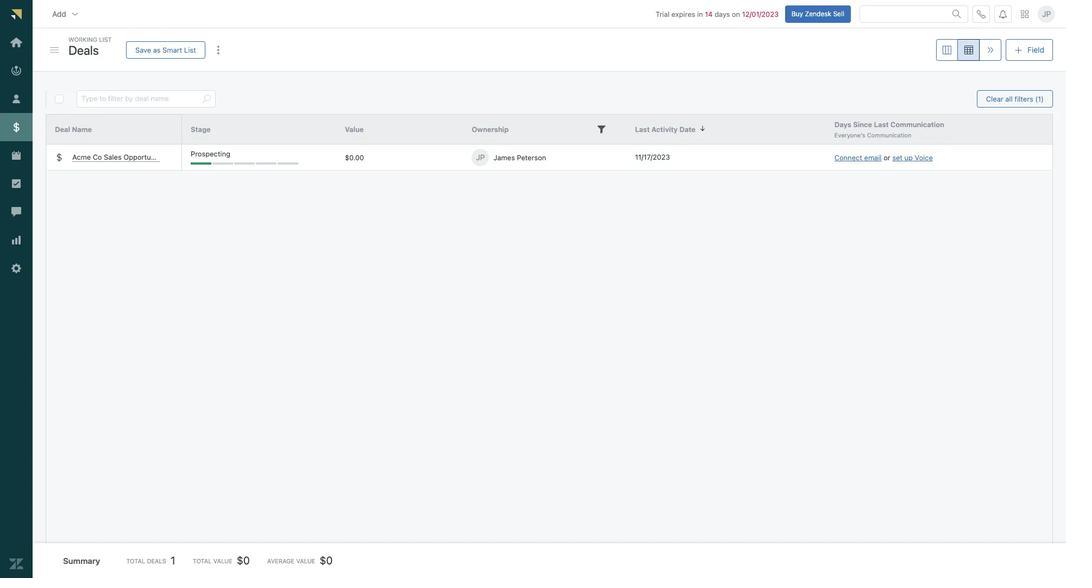 Task type: locate. For each thing, give the bounding box(es) containing it.
$0.00
[[345, 153, 364, 162]]

1 vertical spatial list
[[184, 45, 196, 54]]

value inside average value $0
[[296, 557, 315, 564]]

co
[[93, 153, 102, 161]]

trial
[[656, 10, 670, 18]]

acme co sales opportunity
[[72, 153, 163, 161]]

on
[[732, 10, 740, 18]]

james
[[494, 153, 515, 162]]

communication up or
[[867, 131, 911, 138]]

calls image
[[977, 10, 986, 18]]

value
[[213, 557, 232, 564], [296, 557, 315, 564]]

Type to filter by deal name field
[[81, 91, 198, 107]]

search image left calls icon
[[952, 10, 961, 18]]

communication up set up voice link
[[890, 120, 944, 129]]

value right '1'
[[213, 557, 232, 564]]

list
[[99, 36, 112, 43], [184, 45, 196, 54]]

last
[[874, 120, 889, 129], [635, 125, 650, 134]]

1
[[171, 554, 175, 567]]

as
[[153, 45, 161, 54]]

value right average
[[296, 557, 315, 564]]

0 vertical spatial deals
[[68, 43, 99, 57]]

connect email link
[[834, 153, 882, 162]]

$0
[[237, 554, 250, 567], [320, 554, 333, 567]]

deals left '1'
[[147, 557, 166, 564]]

search image up stage
[[202, 95, 211, 103]]

deals inside the total deals 1
[[147, 557, 166, 564]]

$0 left average
[[237, 554, 250, 567]]

last inside the last activity date ↓
[[635, 125, 650, 134]]

sell
[[833, 10, 844, 18]]

trial expires in 14 days on 12/01/2023
[[656, 10, 779, 18]]

1 value from the left
[[213, 557, 232, 564]]

$0 right average
[[320, 554, 333, 567]]

1 horizontal spatial last
[[874, 120, 889, 129]]

1 horizontal spatial $0
[[320, 554, 333, 567]]

0 horizontal spatial last
[[635, 125, 650, 134]]

total deals 1
[[126, 554, 175, 567]]

total inside the total deals 1
[[126, 557, 145, 564]]

1 horizontal spatial total
[[193, 557, 212, 564]]

date
[[679, 125, 695, 134]]

0 horizontal spatial list
[[99, 36, 112, 43]]

total
[[126, 557, 145, 564], [193, 557, 212, 564]]

save as smart list
[[135, 45, 196, 54]]

buy zendesk sell
[[791, 10, 844, 18]]

days since last communication everyone's communication
[[834, 120, 944, 138]]

0 vertical spatial search image
[[952, 10, 961, 18]]

deals right handler "image"
[[68, 43, 99, 57]]

0 vertical spatial jp
[[1042, 9, 1051, 18]]

0 horizontal spatial $0
[[237, 554, 250, 567]]

jp left james
[[476, 153, 485, 162]]

activity
[[652, 125, 678, 134]]

list right smart
[[184, 45, 196, 54]]

0 vertical spatial list
[[99, 36, 112, 43]]

$0 for total value $0
[[237, 554, 250, 567]]

total for 1
[[126, 557, 145, 564]]

search image
[[952, 10, 961, 18], [202, 95, 211, 103]]

list right 'working'
[[99, 36, 112, 43]]

average
[[267, 557, 294, 564]]

1 horizontal spatial list
[[184, 45, 196, 54]]

deal
[[55, 125, 70, 134]]

working list deals
[[68, 36, 112, 57]]

2 total from the left
[[193, 557, 212, 564]]

sales
[[104, 153, 122, 161]]

14
[[705, 10, 713, 18]]

2 value from the left
[[296, 557, 315, 564]]

1 horizontal spatial jp
[[1042, 9, 1051, 18]]

communication
[[890, 120, 944, 129], [867, 131, 911, 138]]

smart
[[163, 45, 182, 54]]

deals
[[68, 43, 99, 57], [147, 557, 166, 564]]

last left activity
[[635, 125, 650, 134]]

jp right zendesk products image
[[1042, 9, 1051, 18]]

$0 for average value $0
[[320, 554, 333, 567]]

in
[[697, 10, 703, 18]]

working
[[68, 36, 97, 43]]

total left '1'
[[126, 557, 145, 564]]

0 horizontal spatial deals
[[68, 43, 99, 57]]

jp
[[1042, 9, 1051, 18], [476, 153, 485, 162]]

1 horizontal spatial search image
[[952, 10, 961, 18]]

2 $0 from the left
[[320, 554, 333, 567]]

value inside total value $0
[[213, 557, 232, 564]]

total inside total value $0
[[193, 557, 212, 564]]

1 vertical spatial deals
[[147, 557, 166, 564]]

save
[[135, 45, 151, 54]]

0 horizontal spatial total
[[126, 557, 145, 564]]

1 total from the left
[[126, 557, 145, 564]]

0 horizontal spatial jp
[[476, 153, 485, 162]]

list inside 'working list deals'
[[99, 36, 112, 43]]

1 horizontal spatial deals
[[147, 557, 166, 564]]

handler image
[[50, 47, 59, 53]]

0 horizontal spatial value
[[213, 557, 232, 564]]

clear all filters (1) button
[[977, 90, 1053, 108]]

connect
[[834, 153, 862, 162]]

total right '1'
[[193, 557, 212, 564]]

stage
[[191, 125, 211, 134]]

james peterson
[[494, 153, 546, 162]]

0 horizontal spatial search image
[[202, 95, 211, 103]]

bell image
[[999, 10, 1007, 18]]

1 $0 from the left
[[237, 554, 250, 567]]

add
[[52, 9, 66, 18]]

email
[[864, 153, 882, 162]]

1 horizontal spatial value
[[296, 557, 315, 564]]

jp button
[[1038, 5, 1055, 23]]

last right since
[[874, 120, 889, 129]]

voice
[[915, 153, 933, 162]]



Task type: vqa. For each thing, say whether or not it's contained in the screenshot.


Task type: describe. For each thing, give the bounding box(es) containing it.
since
[[853, 120, 872, 129]]

total for $0
[[193, 557, 212, 564]]

opportunity
[[123, 153, 163, 161]]

list inside button
[[184, 45, 196, 54]]

set
[[892, 153, 902, 162]]

name
[[72, 125, 92, 134]]

value for average value $0
[[296, 557, 315, 564]]

filters
[[1015, 94, 1033, 103]]

connect email or set up voice
[[834, 153, 933, 162]]

last activity date ↓
[[635, 124, 705, 134]]

0 vertical spatial communication
[[890, 120, 944, 129]]

everyone's
[[834, 131, 865, 138]]

acme
[[72, 153, 91, 161]]

days
[[834, 120, 851, 129]]

chevron down image
[[71, 10, 79, 18]]

acme co sales opportunity link
[[72, 153, 163, 162]]

clear
[[986, 94, 1003, 103]]

up
[[904, 153, 913, 162]]

clear all filters (1)
[[986, 94, 1044, 103]]

1 vertical spatial search image
[[202, 95, 211, 103]]

jp inside button
[[1042, 9, 1051, 18]]

11/17/2023
[[635, 153, 670, 162]]

peterson
[[517, 153, 546, 162]]

buy zendesk sell button
[[785, 5, 851, 23]]

value
[[345, 125, 364, 134]]

↓
[[700, 124, 705, 133]]

add button
[[43, 3, 88, 25]]

summary
[[63, 556, 100, 566]]

buy
[[791, 10, 803, 18]]

set up voice link
[[892, 153, 933, 162]]

average value $0
[[267, 554, 333, 567]]

all
[[1005, 94, 1013, 103]]

field button
[[1006, 39, 1053, 61]]

total value $0
[[193, 554, 250, 567]]

save as smart list button
[[126, 41, 205, 59]]

prospecting
[[191, 149, 230, 158]]

zendesk products image
[[1021, 10, 1029, 18]]

overflow vertical fill image
[[214, 46, 223, 54]]

last inside the days since last communication everyone's communication
[[874, 120, 889, 129]]

value for total value $0
[[213, 557, 232, 564]]

(1)
[[1035, 94, 1044, 103]]

1 vertical spatial communication
[[867, 131, 911, 138]]

or
[[884, 153, 890, 162]]

filter fill image
[[597, 125, 606, 134]]

deal name
[[55, 125, 92, 134]]

1 vertical spatial jp
[[476, 153, 485, 162]]

deals inside 'working list deals'
[[68, 43, 99, 57]]

deals image
[[55, 153, 64, 162]]

days
[[715, 10, 730, 18]]

12/01/2023
[[742, 10, 779, 18]]

ownership
[[472, 125, 509, 134]]

expires
[[672, 10, 695, 18]]

zendesk
[[805, 10, 831, 18]]

field
[[1028, 45, 1044, 54]]

zendesk image
[[9, 557, 23, 571]]



